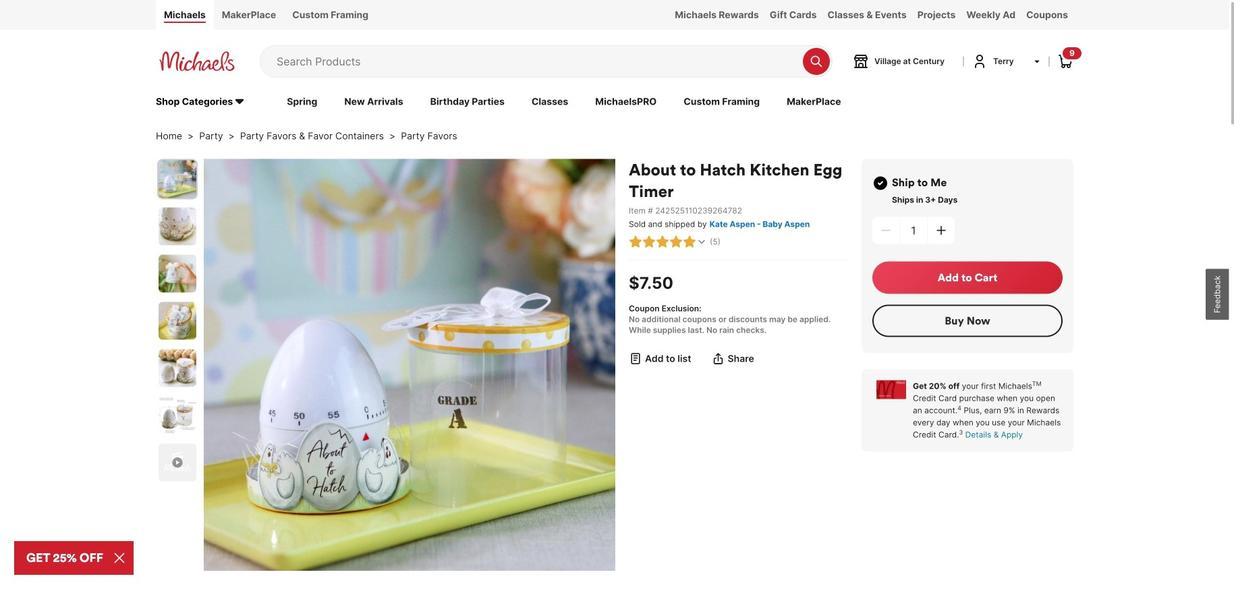 Task type: vqa. For each thing, say whether or not it's contained in the screenshot.
first love from right
no



Task type: describe. For each thing, give the bounding box(es) containing it.
0 vertical spatial tabler image
[[656, 235, 670, 249]]

Number Stepper text field
[[901, 217, 928, 244]]

0 horizontal spatial tabler image
[[629, 352, 643, 366]]

search button image
[[810, 55, 824, 68]]

Search Input field
[[277, 46, 797, 77]]



Task type: locate. For each thing, give the bounding box(es) containing it.
1 horizontal spatial tabler image
[[656, 235, 670, 249]]

tabler image
[[629, 235, 643, 249], [643, 235, 656, 249], [670, 235, 683, 249], [683, 235, 697, 249], [697, 237, 708, 248]]

plcc card logo image
[[877, 381, 907, 400]]

about to hatch kitchen egg timer image
[[204, 159, 616, 571], [159, 161, 196, 198], [159, 208, 196, 246], [159, 255, 196, 293], [159, 302, 196, 340], [159, 350, 196, 387], [159, 397, 196, 435]]

button to increment counter for number stepper image
[[935, 224, 949, 237]]

tabler image
[[656, 235, 670, 249], [629, 352, 643, 366]]

1 vertical spatial tabler image
[[629, 352, 643, 366]]



